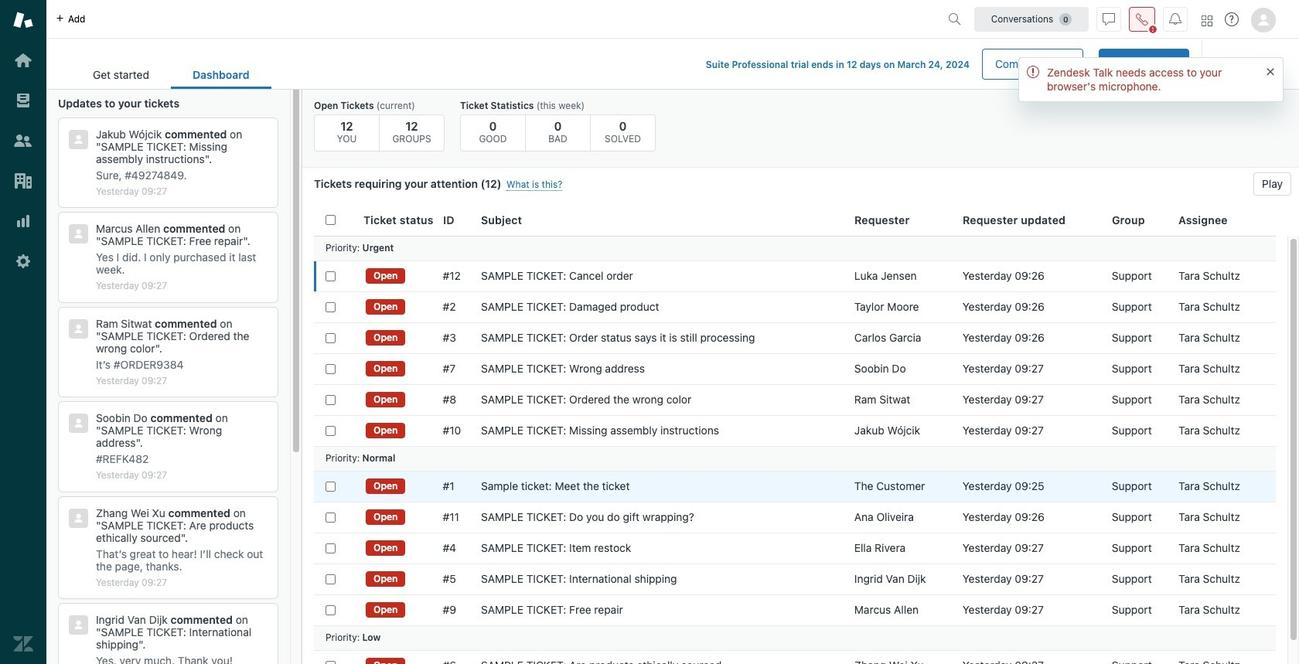 Task type: locate. For each thing, give the bounding box(es) containing it.
None checkbox
[[326, 271, 336, 281], [326, 302, 336, 312], [326, 333, 336, 343], [326, 481, 336, 492], [326, 512, 336, 522], [326, 605, 336, 615], [326, 661, 336, 664], [326, 271, 336, 281], [326, 302, 336, 312], [326, 333, 336, 343], [326, 481, 336, 492], [326, 512, 336, 522], [326, 605, 336, 615], [326, 661, 336, 664]]

zendesk products image
[[1202, 15, 1213, 26]]

tab list
[[71, 60, 271, 89]]

zendesk support image
[[13, 10, 33, 30]]

get help image
[[1225, 12, 1239, 26]]

notifications image
[[1169, 13, 1182, 25]]

admin image
[[13, 251, 33, 271]]

button displays agent's chat status as invisible. image
[[1103, 13, 1115, 25]]

grid
[[302, 205, 1299, 664]]

views image
[[13, 90, 33, 111]]

tab
[[71, 60, 171, 89]]

None checkbox
[[326, 364, 336, 374], [326, 395, 336, 405], [326, 426, 336, 436], [326, 543, 336, 553], [326, 574, 336, 584], [326, 364, 336, 374], [326, 395, 336, 405], [326, 426, 336, 436], [326, 543, 336, 553], [326, 574, 336, 584]]

March 24, 2024 text field
[[898, 59, 970, 70]]



Task type: vqa. For each thing, say whether or not it's contained in the screenshot.
grid
yes



Task type: describe. For each thing, give the bounding box(es) containing it.
main element
[[0, 0, 46, 664]]

zendesk image
[[13, 634, 33, 654]]

get started image
[[13, 50, 33, 70]]

reporting image
[[13, 211, 33, 231]]

organizations image
[[13, 171, 33, 191]]

Select All Tickets checkbox
[[326, 215, 336, 225]]

customers image
[[13, 131, 33, 151]]



